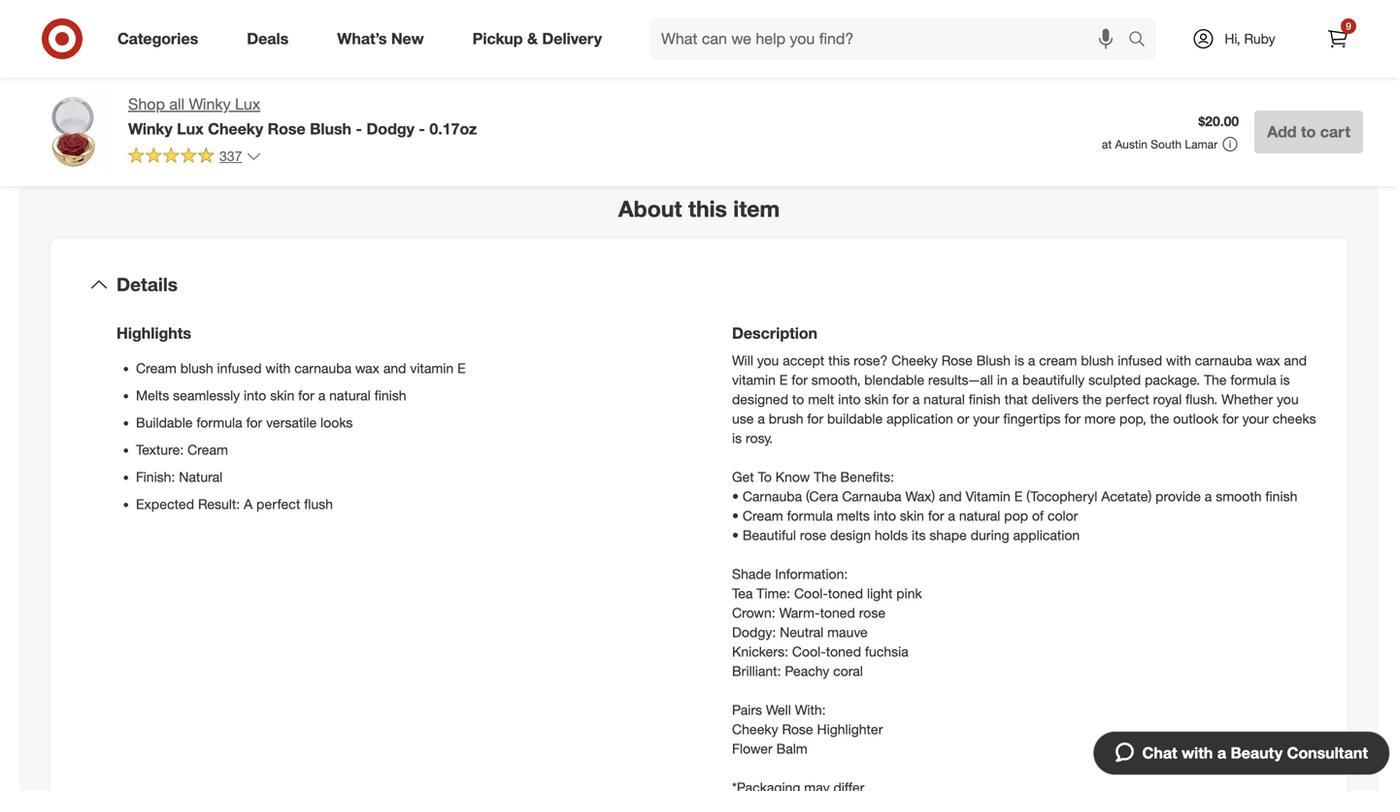 Task type: locate. For each thing, give the bounding box(es) containing it.
skin inside the get to know the benefits: • carnauba (cera carnauba wax) and vitamin e (tocopheryl acetate) provide a smooth finish • cream formula melts into skin for a natural pop of color • beautiful rose design holds its shape during application
[[900, 507, 925, 524]]

for up shape
[[929, 507, 945, 524]]

rose?
[[854, 352, 888, 369]]

into up holds
[[874, 507, 897, 524]]

perfect right a
[[257, 496, 300, 513]]

1 vertical spatial blush
[[977, 352, 1011, 369]]

infused
[[1118, 352, 1163, 369], [217, 360, 262, 377]]

of
[[1033, 507, 1044, 524]]

toned down mauve
[[826, 643, 862, 660]]

with inside button
[[1182, 744, 1214, 763]]

categories
[[118, 29, 198, 48]]

- left dodgy
[[356, 119, 362, 138]]

1 horizontal spatial blush
[[977, 352, 1011, 369]]

1 vertical spatial more
[[1085, 410, 1116, 427]]

with up package.
[[1167, 352, 1192, 369]]

0 horizontal spatial -
[[356, 119, 362, 138]]

that
[[1005, 391, 1029, 408]]

a up shape
[[949, 507, 956, 524]]

carnauba down to
[[743, 488, 803, 505]]

texture:
[[136, 441, 184, 458]]

lamar
[[1186, 137, 1218, 152]]

1 horizontal spatial e
[[780, 372, 788, 389]]

to
[[758, 469, 772, 486]]

carnauba
[[1196, 352, 1253, 369], [295, 360, 352, 377]]

0 horizontal spatial cheeky
[[208, 119, 263, 138]]

show more images button
[[276, 106, 435, 148]]

blush
[[1082, 352, 1115, 369], [180, 360, 213, 377]]

for
[[792, 372, 808, 389], [298, 387, 315, 404], [893, 391, 909, 408], [808, 410, 824, 427], [1065, 410, 1081, 427], [1223, 410, 1239, 427], [246, 414, 263, 431], [929, 507, 945, 524]]

cool- up peachy
[[793, 643, 826, 660]]

2 horizontal spatial and
[[1285, 352, 1308, 369]]

all
[[169, 95, 185, 114]]

1 vertical spatial rose
[[942, 352, 973, 369]]

a
[[244, 496, 253, 513]]

blush left dodgy
[[310, 119, 352, 138]]

rose
[[268, 119, 306, 138], [942, 352, 973, 369], [783, 721, 814, 738]]

carnauba down benefits:
[[843, 488, 902, 505]]

1 vertical spatial perfect
[[257, 496, 300, 513]]

1 horizontal spatial rose
[[860, 605, 886, 622]]

the down royal
[[1151, 410, 1170, 427]]

cream up beautiful
[[743, 507, 784, 524]]

1 vertical spatial the
[[1151, 410, 1170, 427]]

1 horizontal spatial and
[[940, 488, 962, 505]]

1 horizontal spatial your
[[1243, 410, 1270, 427]]

skin up its
[[900, 507, 925, 524]]

cream up the natural
[[188, 441, 228, 458]]

shop all winky lux winky lux cheeky rose blush - dodgy - 0.17oz
[[128, 95, 477, 138]]

your down whether
[[1243, 410, 1270, 427]]

lux down all at the left top of page
[[177, 119, 204, 138]]

1 vertical spatial the
[[814, 469, 837, 486]]

wax inside will you accept this rose? cheeky rose blush is a cream blush infused with carnauba wax and vitamin e for smooth, blendable results—all in a beautifully sculpted package. the formula is designed to melt into skin for a natural finish that delivers the perfect royal flush. whether you use a brush for buildable application or your fingertips for more pop, the outlook for your cheeks is rosy.
[[1257, 352, 1281, 369]]

vitamin inside will you accept this rose? cheeky rose blush is a cream blush infused with carnauba wax and vitamin e for smooth, blendable results—all in a beautifully sculpted package. the formula is designed to melt into skin for a natural finish that delivers the perfect royal flush. whether you use a brush for buildable application or your fingertips for more pop, the outlook for your cheeks is rosy.
[[733, 372, 776, 389]]

more inside will you accept this rose? cheeky rose blush is a cream blush infused with carnauba wax and vitamin e for smooth, blendable results—all in a beautifully sculpted package. the formula is designed to melt into skin for a natural finish that delivers the perfect royal flush. whether you use a brush for buildable application or your fingertips for more pop, the outlook for your cheeks is rosy.
[[1085, 410, 1116, 427]]

1 horizontal spatial lux
[[235, 95, 260, 114]]

natural up looks
[[329, 387, 371, 404]]

with right chat
[[1182, 744, 1214, 763]]

application inside the get to know the benefits: • carnauba (cera carnauba wax) and vitamin e (tocopheryl acetate) provide a smooth finish • cream formula melts into skin for a natural pop of color • beautiful rose design holds its shape during application
[[1014, 527, 1080, 544]]

finish inside will you accept this rose? cheeky rose blush is a cream blush infused with carnauba wax and vitamin e for smooth, blendable results—all in a beautifully sculpted package. the formula is designed to melt into skin for a natural finish that delivers the perfect royal flush. whether you use a brush for buildable application or your fingertips for more pop, the outlook for your cheeks is rosy.
[[969, 391, 1001, 408]]

formula down (cera
[[787, 507, 833, 524]]

0 vertical spatial rose
[[268, 119, 306, 138]]

0 vertical spatial •
[[733, 488, 739, 505]]

your
[[974, 410, 1000, 427], [1243, 410, 1270, 427]]

9 link
[[1317, 17, 1360, 60]]

0 horizontal spatial the
[[814, 469, 837, 486]]

more left pop,
[[1085, 410, 1116, 427]]

get
[[733, 469, 755, 486]]

natural down vitamin
[[960, 507, 1001, 524]]

formula inside will you accept this rose? cheeky rose blush is a cream blush infused with carnauba wax and vitamin e for smooth, blendable results—all in a beautifully sculpted package. the formula is designed to melt into skin for a natural finish that delivers the perfect royal flush. whether you use a brush for buildable application or your fingertips for more pop, the outlook for your cheeks is rosy.
[[1231, 372, 1277, 389]]

0 horizontal spatial rose
[[800, 527, 827, 544]]

and inside the get to know the benefits: • carnauba (cera carnauba wax) and vitamin e (tocopheryl acetate) provide a smooth finish • cream formula melts into skin for a natural pop of color • beautiful rose design holds its shape during application
[[940, 488, 962, 505]]

0 horizontal spatial carnauba
[[743, 488, 803, 505]]

1 vertical spatial this
[[829, 352, 850, 369]]

cheeky up 337
[[208, 119, 263, 138]]

1 horizontal spatial cream
[[188, 441, 228, 458]]

into up buildable formula for versatile looks
[[244, 387, 267, 404]]

finish
[[375, 387, 407, 404], [969, 391, 1001, 408], [1266, 488, 1298, 505]]

advertisement region
[[723, 38, 1364, 111]]

cream inside the get to know the benefits: • carnauba (cera carnauba wax) and vitamin e (tocopheryl acetate) provide a smooth finish • cream formula melts into skin for a natural pop of color • beautiful rose design holds its shape during application
[[743, 507, 784, 524]]

1 horizontal spatial perfect
[[1106, 391, 1150, 408]]

for down melts seamlessly into skin for a natural finish
[[246, 414, 263, 431]]

formula down seamlessly
[[197, 414, 243, 431]]

0 horizontal spatial into
[[244, 387, 267, 404]]

blush inside shop all winky lux winky lux cheeky rose blush - dodgy - 0.17oz
[[310, 119, 352, 138]]

this inside will you accept this rose? cheeky rose blush is a cream blush infused with carnauba wax and vitamin e for smooth, blendable results—all in a beautifully sculpted package. the formula is designed to melt into skin for a natural finish that delivers the perfect royal flush. whether you use a brush for buildable application or your fingertips for more pop, the outlook for your cheeks is rosy.
[[829, 352, 850, 369]]

formula inside the get to know the benefits: • carnauba (cera carnauba wax) and vitamin e (tocopheryl acetate) provide a smooth finish • cream formula melts into skin for a natural pop of color • beautiful rose design holds its shape during application
[[787, 507, 833, 524]]

1 • from the top
[[733, 488, 739, 505]]

2 horizontal spatial finish
[[1266, 488, 1298, 505]]

to
[[1302, 122, 1317, 141], [793, 391, 805, 408]]

application left or
[[887, 410, 954, 427]]

1 vertical spatial rose
[[860, 605, 886, 622]]

infused up sculpted
[[1118, 352, 1163, 369]]

the up flush. at the right of the page
[[1205, 372, 1227, 389]]

2 horizontal spatial formula
[[1231, 372, 1277, 389]]

2 horizontal spatial skin
[[900, 507, 925, 524]]

will you accept this rose? cheeky rose blush is a cream blush infused with carnauba wax and vitamin e for smooth, blendable results—all in a beautifully sculpted package. the formula is designed to melt into skin for a natural finish that delivers the perfect royal flush. whether you use a brush for buildable application or your fingertips for more pop, the outlook for your cheeks is rosy.
[[733, 352, 1317, 447]]

to inside will you accept this rose? cheeky rose blush is a cream blush infused with carnauba wax and vitamin e for smooth, blendable results—all in a beautifully sculpted package. the formula is designed to melt into skin for a natural finish that delivers the perfect royal flush. whether you use a brush for buildable application or your fingertips for more pop, the outlook for your cheeks is rosy.
[[793, 391, 805, 408]]

or
[[958, 410, 970, 427]]

1 horizontal spatial you
[[1278, 391, 1299, 408]]

finish right smooth
[[1266, 488, 1298, 505]]

1 vertical spatial formula
[[197, 414, 243, 431]]

1 horizontal spatial -
[[419, 119, 425, 138]]

the down sculpted
[[1083, 391, 1102, 408]]

a up looks
[[318, 387, 326, 404]]

toned left light
[[828, 585, 864, 602]]

for inside the get to know the benefits: • carnauba (cera carnauba wax) and vitamin e (tocopheryl acetate) provide a smooth finish • cream formula melts into skin for a natural pop of color • beautiful rose design holds its shape during application
[[929, 507, 945, 524]]

2 horizontal spatial cheeky
[[892, 352, 938, 369]]

vitamin
[[410, 360, 454, 377], [733, 372, 776, 389]]

application down of
[[1014, 527, 1080, 544]]

1 horizontal spatial formula
[[787, 507, 833, 524]]

0 horizontal spatial more
[[332, 117, 368, 136]]

application
[[887, 410, 954, 427], [1014, 527, 1080, 544]]

its
[[912, 527, 926, 544]]

0 horizontal spatial wax
[[355, 360, 380, 377]]

1 vertical spatial you
[[1278, 391, 1299, 408]]

toned
[[828, 585, 864, 602], [820, 605, 856, 622], [826, 643, 862, 660]]

what's new
[[337, 29, 424, 48]]

2 horizontal spatial cream
[[743, 507, 784, 524]]

1 horizontal spatial the
[[1151, 410, 1170, 427]]

337
[[220, 148, 242, 165]]

finish down in
[[969, 391, 1001, 408]]

neutral
[[780, 624, 824, 641]]

2 horizontal spatial into
[[874, 507, 897, 524]]

0 vertical spatial more
[[332, 117, 368, 136]]

1 horizontal spatial to
[[1302, 122, 1317, 141]]

rose inside the get to know the benefits: • carnauba (cera carnauba wax) and vitamin e (tocopheryl acetate) provide a smooth finish • cream formula melts into skin for a natural pop of color • beautiful rose design holds its shape during application
[[800, 527, 827, 544]]

the inside will you accept this rose? cheeky rose blush is a cream blush infused with carnauba wax and vitamin e for smooth, blendable results—all in a beautifully sculpted package. the formula is designed to melt into skin for a natural finish that delivers the perfect royal flush. whether you use a brush for buildable application or your fingertips for more pop, the outlook for your cheeks is rosy.
[[1205, 372, 1227, 389]]

light
[[868, 585, 893, 602]]

winky down shop
[[128, 119, 173, 138]]

natural down results—all
[[924, 391, 966, 408]]

tea
[[733, 585, 753, 602]]

delivers
[[1032, 391, 1079, 408]]

formula
[[1231, 372, 1277, 389], [197, 414, 243, 431], [787, 507, 833, 524]]

0 horizontal spatial rose
[[268, 119, 306, 138]]

chat with a beauty consultant
[[1143, 744, 1369, 763]]

1 horizontal spatial this
[[829, 352, 850, 369]]

is left cream
[[1015, 352, 1025, 369]]

2 vertical spatial cheeky
[[733, 721, 779, 738]]

wax
[[1257, 352, 1281, 369], [355, 360, 380, 377]]

at
[[1103, 137, 1113, 152]]

a right use
[[758, 410, 765, 427]]

cream up melts at the left of page
[[136, 360, 177, 377]]

1 horizontal spatial skin
[[865, 391, 889, 408]]

1 vertical spatial is
[[1281, 372, 1291, 389]]

1 vertical spatial winky
[[128, 119, 173, 138]]

hi, ruby
[[1225, 30, 1276, 47]]

2 vertical spatial rose
[[783, 721, 814, 738]]

1 horizontal spatial rose
[[783, 721, 814, 738]]

this up smooth, at top
[[829, 352, 850, 369]]

you up the cheeks
[[1278, 391, 1299, 408]]

winky right all at the left top of page
[[189, 95, 231, 114]]

2 horizontal spatial e
[[1015, 488, 1023, 505]]

$20.00
[[1199, 113, 1240, 130]]

natural inside the get to know the benefits: • carnauba (cera carnauba wax) and vitamin e (tocopheryl acetate) provide a smooth finish • cream formula melts into skin for a natural pop of color • beautiful rose design holds its shape during application
[[960, 507, 1001, 524]]

is up the cheeks
[[1281, 372, 1291, 389]]

lux up 337
[[235, 95, 260, 114]]

&
[[528, 29, 538, 48]]

blush up seamlessly
[[180, 360, 213, 377]]

rose left design
[[800, 527, 827, 544]]

pink
[[897, 585, 923, 602]]

shade
[[733, 566, 772, 583]]

1 horizontal spatial finish
[[969, 391, 1001, 408]]

pickup & delivery
[[473, 29, 602, 48]]

cheeky up the flower
[[733, 721, 779, 738]]

0 horizontal spatial cream
[[136, 360, 177, 377]]

into
[[244, 387, 267, 404], [839, 391, 861, 408], [874, 507, 897, 524]]

to inside button
[[1302, 122, 1317, 141]]

formula up whether
[[1231, 372, 1277, 389]]

1 horizontal spatial blush
[[1082, 352, 1115, 369]]

perfect up pop,
[[1106, 391, 1150, 408]]

337 link
[[128, 147, 262, 169]]

- left 0.17oz
[[419, 119, 425, 138]]

rose inside the shade information: tea time: cool-toned light pink crown: warm-toned rose dodgy: neutral mauve knickers: cool-toned fuchsia brilliant: peachy coral
[[860, 605, 886, 622]]

0 horizontal spatial and
[[384, 360, 407, 377]]

well
[[766, 702, 792, 719]]

1 horizontal spatial into
[[839, 391, 861, 408]]

designed
[[733, 391, 789, 408]]

e
[[458, 360, 466, 377], [780, 372, 788, 389], [1015, 488, 1023, 505]]

melts
[[136, 387, 169, 404]]

0 horizontal spatial lux
[[177, 119, 204, 138]]

the up (cera
[[814, 469, 837, 486]]

into inside the get to know the benefits: • carnauba (cera carnauba wax) and vitamin e (tocopheryl acetate) provide a smooth finish • cream formula melts into skin for a natural pop of color • beautiful rose design holds its shape during application
[[874, 507, 897, 524]]

skin
[[270, 387, 295, 404], [865, 391, 889, 408], [900, 507, 925, 524]]

blush up in
[[977, 352, 1011, 369]]

pickup
[[473, 29, 523, 48]]

to up brush
[[793, 391, 805, 408]]

0 horizontal spatial application
[[887, 410, 954, 427]]

rose inside will you accept this rose? cheeky rose blush is a cream blush infused with carnauba wax and vitamin e for smooth, blendable results—all in a beautifully sculpted package. the formula is designed to melt into skin for a natural finish that delivers the perfect royal flush. whether you use a brush for buildable application or your fingertips for more pop, the outlook for your cheeks is rosy.
[[942, 352, 973, 369]]

2 • from the top
[[733, 507, 739, 524]]

pairs well with: cheeky rose highlighter flower balm
[[733, 702, 883, 758]]

finish inside the get to know the benefits: • carnauba (cera carnauba wax) and vitamin e (tocopheryl acetate) provide a smooth finish • cream formula melts into skin for a natural pop of color • beautiful rose design holds its shape during application
[[1266, 488, 1298, 505]]

add to cart button
[[1255, 111, 1364, 153]]

chat with a beauty consultant button
[[1093, 732, 1391, 776]]

1 horizontal spatial carnauba
[[1196, 352, 1253, 369]]

2 vertical spatial toned
[[826, 643, 862, 660]]

•
[[733, 488, 739, 505], [733, 507, 739, 524], [733, 527, 739, 544]]

provide
[[1156, 488, 1202, 505]]

1 vertical spatial cool-
[[793, 643, 826, 660]]

1 vertical spatial application
[[1014, 527, 1080, 544]]

about
[[619, 195, 682, 222]]

1 horizontal spatial application
[[1014, 527, 1080, 544]]

south
[[1151, 137, 1182, 152]]

this left item
[[689, 195, 728, 222]]

skin inside will you accept this rose? cheeky rose blush is a cream blush infused with carnauba wax and vitamin e for smooth, blendable results—all in a beautifully sculpted package. the formula is designed to melt into skin for a natural finish that delivers the perfect royal flush. whether you use a brush for buildable application or your fingertips for more pop, the outlook for your cheeks is rosy.
[[865, 391, 889, 408]]

color
[[1048, 507, 1079, 524]]

2 horizontal spatial rose
[[942, 352, 973, 369]]

image of winky lux cheeky rose blush - dodgy - 0.17oz image
[[35, 93, 113, 171]]

a down blendable
[[913, 391, 920, 408]]

0 horizontal spatial winky
[[128, 119, 173, 138]]

whether
[[1222, 391, 1274, 408]]

skin up versatile
[[270, 387, 295, 404]]

your right or
[[974, 410, 1000, 427]]

0 horizontal spatial blush
[[310, 119, 352, 138]]

skin down blendable
[[865, 391, 889, 408]]

0 horizontal spatial finish
[[375, 387, 407, 404]]

is down use
[[733, 430, 742, 447]]

0 horizontal spatial is
[[733, 430, 742, 447]]

pickup & delivery link
[[456, 17, 627, 60]]

at austin south lamar
[[1103, 137, 1218, 152]]

2 vertical spatial formula
[[787, 507, 833, 524]]

(tocopheryl
[[1027, 488, 1098, 505]]

carnauba up looks
[[295, 360, 352, 377]]

into up buildable
[[839, 391, 861, 408]]

finish down cream blush infused with carnauba wax and vitamin e
[[375, 387, 407, 404]]

for down blendable
[[893, 391, 909, 408]]

1 horizontal spatial wax
[[1257, 352, 1281, 369]]

and
[[1285, 352, 1308, 369], [384, 360, 407, 377], [940, 488, 962, 505]]

to right add
[[1302, 122, 1317, 141]]

0 vertical spatial application
[[887, 410, 954, 427]]

What can we help you find? suggestions appear below search field
[[650, 17, 1134, 60]]

carnauba
[[743, 488, 803, 505], [843, 488, 902, 505]]

0 vertical spatial is
[[1015, 352, 1025, 369]]

0 vertical spatial formula
[[1231, 372, 1277, 389]]

rose down light
[[860, 605, 886, 622]]

0 vertical spatial cheeky
[[208, 119, 263, 138]]

blendable
[[865, 372, 925, 389]]

rose
[[800, 527, 827, 544], [860, 605, 886, 622]]

design
[[831, 527, 871, 544]]

2 vertical spatial •
[[733, 527, 739, 544]]

0 vertical spatial rose
[[800, 527, 827, 544]]

0 vertical spatial the
[[1083, 391, 1102, 408]]

cheeky inside will you accept this rose? cheeky rose blush is a cream blush infused with carnauba wax and vitamin e for smooth, blendable results—all in a beautifully sculpted package. the formula is designed to melt into skin for a natural finish that delivers the perfect royal flush. whether you use a brush for buildable application or your fingertips for more pop, the outlook for your cheeks is rosy.
[[892, 352, 938, 369]]

0 horizontal spatial perfect
[[257, 496, 300, 513]]

carnauba up flush. at the right of the page
[[1196, 352, 1253, 369]]

image gallery element
[[35, 0, 676, 148]]

blush up sculpted
[[1082, 352, 1115, 369]]

a left the beauty
[[1218, 744, 1227, 763]]

1 vertical spatial lux
[[177, 119, 204, 138]]

with inside will you accept this rose? cheeky rose blush is a cream blush infused with carnauba wax and vitamin e for smooth, blendable results—all in a beautifully sculpted package. the formula is designed to melt into skin for a natural finish that delivers the perfect royal flush. whether you use a brush for buildable application or your fingertips for more pop, the outlook for your cheeks is rosy.
[[1167, 352, 1192, 369]]

cool- down information:
[[795, 585, 828, 602]]

sponsored
[[1306, 113, 1364, 128]]

the
[[1083, 391, 1102, 408], [1151, 410, 1170, 427]]

this
[[689, 195, 728, 222], [829, 352, 850, 369]]

cheeky up blendable
[[892, 352, 938, 369]]

0 horizontal spatial your
[[974, 410, 1000, 427]]

0 vertical spatial cool-
[[795, 585, 828, 602]]

you right will
[[758, 352, 779, 369]]

more right the show
[[332, 117, 368, 136]]

highlights
[[117, 324, 191, 343]]

0 vertical spatial cream
[[136, 360, 177, 377]]

1 horizontal spatial the
[[1205, 372, 1227, 389]]

0 horizontal spatial you
[[758, 352, 779, 369]]

0 horizontal spatial to
[[793, 391, 805, 408]]

1 horizontal spatial cheeky
[[733, 721, 779, 738]]

toned up mauve
[[820, 605, 856, 622]]

infused up melts seamlessly into skin for a natural finish
[[217, 360, 262, 377]]



Task type: vqa. For each thing, say whether or not it's contained in the screenshot.
style
no



Task type: describe. For each thing, give the bounding box(es) containing it.
information:
[[775, 566, 848, 583]]

balm
[[777, 741, 808, 758]]

use
[[733, 410, 754, 427]]

rose inside 'pairs well with: cheeky rose highlighter flower balm'
[[783, 721, 814, 738]]

details
[[117, 274, 178, 296]]

beautifully
[[1023, 372, 1085, 389]]

0 horizontal spatial blush
[[180, 360, 213, 377]]

fuchsia
[[865, 643, 909, 660]]

benefits:
[[841, 469, 895, 486]]

flower
[[733, 741, 773, 758]]

cheeks
[[1273, 410, 1317, 427]]

2 horizontal spatial is
[[1281, 372, 1291, 389]]

1 carnauba from the left
[[743, 488, 803, 505]]

brush
[[769, 410, 804, 427]]

search
[[1120, 31, 1167, 50]]

2 - from the left
[[419, 119, 425, 138]]

carnauba inside will you accept this rose? cheeky rose blush is a cream blush infused with carnauba wax and vitamin e for smooth, blendable results—all in a beautifully sculpted package. the formula is designed to melt into skin for a natural finish that delivers the perfect royal flush. whether you use a brush for buildable application or your fingertips for more pop, the outlook for your cheeks is rosy.
[[1196, 352, 1253, 369]]

cream blush infused with carnauba wax and vitamin e
[[136, 360, 466, 377]]

1 vertical spatial toned
[[820, 605, 856, 622]]

a left cream
[[1029, 352, 1036, 369]]

rose inside shop all winky lux winky lux cheeky rose blush - dodgy - 0.17oz
[[268, 119, 306, 138]]

0.17oz
[[430, 119, 477, 138]]

result:
[[198, 496, 240, 513]]

what's
[[337, 29, 387, 48]]

2 vertical spatial is
[[733, 430, 742, 447]]

0 vertical spatial winky
[[189, 95, 231, 114]]

for down cream blush infused with carnauba wax and vitamin e
[[298, 387, 315, 404]]

deals link
[[230, 17, 313, 60]]

highlighter
[[817, 721, 883, 738]]

what's new link
[[321, 17, 448, 60]]

coral
[[834, 663, 863, 680]]

cheeky inside shop all winky lux winky lux cheeky rose blush - dodgy - 0.17oz
[[208, 119, 263, 138]]

0 horizontal spatial infused
[[217, 360, 262, 377]]

0 horizontal spatial this
[[689, 195, 728, 222]]

0 horizontal spatial carnauba
[[295, 360, 352, 377]]

perfect inside will you accept this rose? cheeky rose blush is a cream blush infused with carnauba wax and vitamin e for smooth, blendable results—all in a beautifully sculpted package. the formula is designed to melt into skin for a natural finish that delivers the perfect royal flush. whether you use a brush for buildable application or your fingertips for more pop, the outlook for your cheeks is rosy.
[[1106, 391, 1150, 408]]

get to know the benefits: • carnauba (cera carnauba wax) and vitamin e (tocopheryl acetate) provide a smooth finish • cream formula melts into skin for a natural pop of color • beautiful rose design holds its shape during application
[[733, 469, 1298, 544]]

pop,
[[1120, 410, 1147, 427]]

(cera
[[806, 488, 839, 505]]

application inside will you accept this rose? cheeky rose blush is a cream blush infused with carnauba wax and vitamin e for smooth, blendable results—all in a beautifully sculpted package. the formula is designed to melt into skin for a natural finish that delivers the perfect royal flush. whether you use a brush for buildable application or your fingertips for more pop, the outlook for your cheeks is rosy.
[[887, 410, 954, 427]]

ruby
[[1245, 30, 1276, 47]]

0 horizontal spatial vitamin
[[410, 360, 454, 377]]

3 • from the top
[[733, 527, 739, 544]]

with up melts seamlessly into skin for a natural finish
[[266, 360, 291, 377]]

0 horizontal spatial the
[[1083, 391, 1102, 408]]

shape
[[930, 527, 967, 544]]

deals
[[247, 29, 289, 48]]

pop
[[1005, 507, 1029, 524]]

description
[[733, 324, 818, 343]]

expected result: a perfect flush
[[136, 496, 333, 513]]

0 vertical spatial toned
[[828, 585, 864, 602]]

1 your from the left
[[974, 410, 1000, 427]]

categories link
[[101, 17, 223, 60]]

knickers:
[[733, 643, 789, 660]]

winky lux cheeky rose blush - 0.16oz, 6 of 17 image
[[363, 0, 676, 90]]

expected
[[136, 496, 194, 513]]

for down "accept"
[[792, 372, 808, 389]]

in
[[998, 372, 1008, 389]]

finish:
[[136, 469, 175, 486]]

versatile
[[266, 414, 317, 431]]

into inside will you accept this rose? cheeky rose blush is a cream blush infused with carnauba wax and vitamin e for smooth, blendable results—all in a beautifully sculpted package. the formula is designed to melt into skin for a natural finish that delivers the perfect royal flush. whether you use a brush for buildable application or your fingertips for more pop, the outlook for your cheeks is rosy.
[[839, 391, 861, 408]]

rosy.
[[746, 430, 773, 447]]

cheeky inside 'pairs well with: cheeky rose highlighter flower balm'
[[733, 721, 779, 738]]

smooth
[[1216, 488, 1262, 505]]

accept
[[783, 352, 825, 369]]

shade information: tea time: cool-toned light pink crown: warm-toned rose dodgy: neutral mauve knickers: cool-toned fuchsia brilliant: peachy coral
[[733, 566, 923, 680]]

a right in
[[1012, 372, 1019, 389]]

flush.
[[1186, 391, 1218, 408]]

mauve
[[828, 624, 868, 641]]

for down melt
[[808, 410, 824, 427]]

acetate)
[[1102, 488, 1152, 505]]

crown:
[[733, 605, 776, 622]]

natural
[[179, 469, 223, 486]]

2 your from the left
[[1243, 410, 1270, 427]]

hi,
[[1225, 30, 1241, 47]]

delivery
[[542, 29, 602, 48]]

a right provide
[[1205, 488, 1213, 505]]

show more images
[[289, 117, 422, 136]]

and inside will you accept this rose? cheeky rose blush is a cream blush infused with carnauba wax and vitamin e for smooth, blendable results—all in a beautifully sculpted package. the formula is designed to melt into skin for a natural finish that delivers the perfect royal flush. whether you use a brush for buildable application or your fingertips for more pop, the outlook for your cheeks is rosy.
[[1285, 352, 1308, 369]]

melt
[[808, 391, 835, 408]]

9
[[1347, 20, 1352, 32]]

fingertips
[[1004, 410, 1061, 427]]

melts
[[837, 507, 870, 524]]

will
[[733, 352, 754, 369]]

sculpted
[[1089, 372, 1142, 389]]

details button
[[66, 254, 1333, 316]]

wax)
[[906, 488, 936, 505]]

natural inside will you accept this rose? cheeky rose blush is a cream blush infused with carnauba wax and vitamin e for smooth, blendable results—all in a beautifully sculpted package. the formula is designed to melt into skin for a natural finish that delivers the perfect royal flush. whether you use a brush for buildable application or your fingertips for more pop, the outlook for your cheeks is rosy.
[[924, 391, 966, 408]]

1 - from the left
[[356, 119, 362, 138]]

finish: natural
[[136, 469, 223, 486]]

dodgy
[[367, 119, 415, 138]]

blush inside will you accept this rose? cheeky rose blush is a cream blush infused with carnauba wax and vitamin e for smooth, blendable results—all in a beautifully sculpted package. the formula is designed to melt into skin for a natural finish that delivers the perfect royal flush. whether you use a brush for buildable application or your fingertips for more pop, the outlook for your cheeks is rosy.
[[1082, 352, 1115, 369]]

buildable
[[828, 410, 883, 427]]

2 carnauba from the left
[[843, 488, 902, 505]]

shop
[[128, 95, 165, 114]]

austin
[[1116, 137, 1148, 152]]

consultant
[[1288, 744, 1369, 763]]

e inside will you accept this rose? cheeky rose blush is a cream blush infused with carnauba wax and vitamin e for smooth, blendable results—all in a beautifully sculpted package. the formula is designed to melt into skin for a natural finish that delivers the perfect royal flush. whether you use a brush for buildable application or your fingertips for more pop, the outlook for your cheeks is rosy.
[[780, 372, 788, 389]]

looks
[[321, 414, 353, 431]]

holds
[[875, 527, 908, 544]]

beauty
[[1231, 744, 1283, 763]]

for down delivers
[[1065, 410, 1081, 427]]

buildable formula for versatile looks
[[136, 414, 353, 431]]

during
[[971, 527, 1010, 544]]

seamlessly
[[173, 387, 240, 404]]

more inside button
[[332, 117, 368, 136]]

chat
[[1143, 744, 1178, 763]]

0 horizontal spatial skin
[[270, 387, 295, 404]]

beautiful
[[743, 527, 797, 544]]

0 vertical spatial you
[[758, 352, 779, 369]]

0 horizontal spatial e
[[458, 360, 466, 377]]

e inside the get to know the benefits: • carnauba (cera carnauba wax) and vitamin e (tocopheryl acetate) provide a smooth finish • cream formula melts into skin for a natural pop of color • beautiful rose design holds its shape during application
[[1015, 488, 1023, 505]]

the inside the get to know the benefits: • carnauba (cera carnauba wax) and vitamin e (tocopheryl acetate) provide a smooth finish • cream formula melts into skin for a natural pop of color • beautiful rose design holds its shape during application
[[814, 469, 837, 486]]

1 horizontal spatial is
[[1015, 352, 1025, 369]]

melts seamlessly into skin for a natural finish
[[136, 387, 407, 404]]

winky lux cheeky rose blush - 0.16oz, 5 of 17 image
[[35, 0, 348, 90]]

infused inside will you accept this rose? cheeky rose blush is a cream blush infused with carnauba wax and vitamin e for smooth, blendable results—all in a beautifully sculpted package. the formula is designed to melt into skin for a natural finish that delivers the perfect royal flush. whether you use a brush for buildable application or your fingertips for more pop, the outlook for your cheeks is rosy.
[[1118, 352, 1163, 369]]

1 vertical spatial cream
[[188, 441, 228, 458]]

with:
[[795, 702, 826, 719]]

0 vertical spatial lux
[[235, 95, 260, 114]]

time:
[[757, 585, 791, 602]]

know
[[776, 469, 810, 486]]

cart
[[1321, 122, 1351, 141]]

for down whether
[[1223, 410, 1239, 427]]

blush inside will you accept this rose? cheeky rose blush is a cream blush infused with carnauba wax and vitamin e for smooth, blendable results—all in a beautifully sculpted package. the formula is designed to melt into skin for a natural finish that delivers the perfect royal flush. whether you use a brush for buildable application or your fingertips for more pop, the outlook for your cheeks is rosy.
[[977, 352, 1011, 369]]

package.
[[1145, 372, 1201, 389]]

new
[[391, 29, 424, 48]]

a inside button
[[1218, 744, 1227, 763]]

0 horizontal spatial formula
[[197, 414, 243, 431]]



